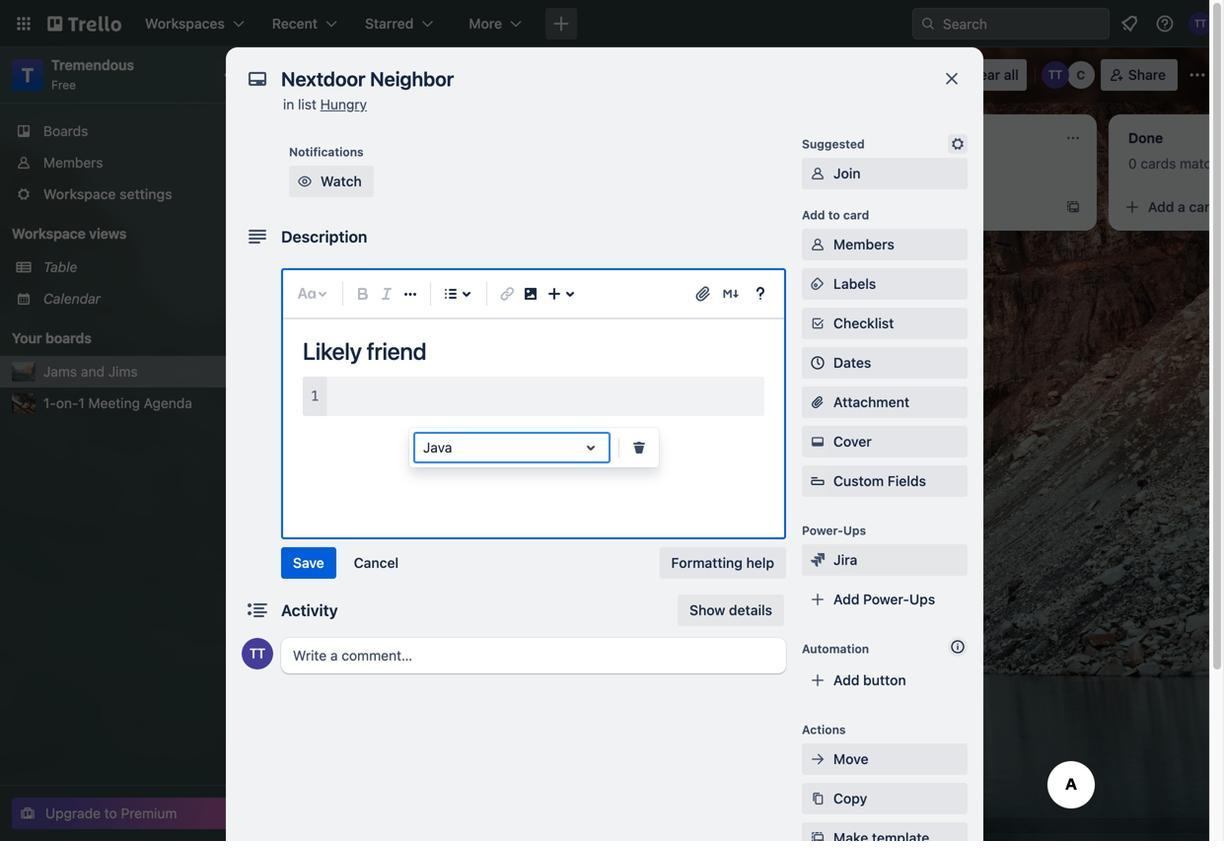 Task type: locate. For each thing, give the bounding box(es) containing it.
sm image for checklist
[[808, 314, 828, 334]]

to for add
[[829, 208, 841, 222]]

sm image down actions
[[808, 750, 828, 770]]

match up add a card
[[900, 155, 940, 172]]

0 horizontal spatial ups
[[844, 524, 867, 538]]

automation
[[802, 643, 870, 656]]

add inside button
[[834, 673, 860, 689]]

1 horizontal spatial jams and jims
[[282, 64, 409, 85]]

jams
[[282, 64, 328, 85], [43, 364, 77, 380]]

share
[[1129, 67, 1167, 83]]

add down automation
[[834, 673, 860, 689]]

1
[[941, 67, 947, 83], [78, 395, 85, 412]]

to down join
[[829, 208, 841, 222]]

likely
[[303, 338, 362, 365]]

power- up jira
[[802, 524, 844, 538]]

your
[[12, 330, 42, 346]]

to
[[829, 208, 841, 222], [104, 806, 117, 822]]

cards up watch on the top of the page
[[301, 155, 336, 172]]

members up the labels
[[834, 236, 895, 253]]

0 horizontal spatial card
[[844, 208, 870, 222]]

jims left "star or unstar board" "icon"
[[368, 64, 409, 85]]

workspace
[[12, 226, 86, 242]]

jams and jims up "hungry"
[[282, 64, 409, 85]]

1 horizontal spatial members
[[834, 236, 895, 253]]

and
[[332, 64, 364, 85], [81, 364, 105, 380]]

card
[[910, 199, 939, 215], [844, 208, 870, 222]]

1 horizontal spatial match
[[900, 155, 940, 172]]

0 vertical spatial jams and jims
[[282, 64, 409, 85]]

0 horizontal spatial 0
[[288, 155, 297, 172]]

0 cards match filters up add a card
[[849, 155, 980, 172]]

0
[[288, 155, 297, 172], [849, 155, 857, 172], [1129, 155, 1138, 172]]

t link
[[12, 59, 43, 91]]

1 horizontal spatial ups
[[910, 592, 936, 608]]

card down join
[[844, 208, 870, 222]]

0 horizontal spatial cards
[[301, 155, 336, 172]]

sm image inside copy link
[[808, 790, 828, 809]]

calendar
[[43, 291, 101, 307]]

add left the a
[[869, 199, 895, 215]]

attach and insert link image
[[694, 284, 714, 304]]

open information menu image
[[1156, 14, 1176, 34]]

members down boards
[[43, 154, 103, 171]]

0 cards match filters
[[288, 155, 419, 172], [849, 155, 980, 172]]

1 horizontal spatial 0
[[849, 155, 857, 172]]

1 vertical spatial terry turtle (terryturtle) image
[[1042, 61, 1070, 89]]

2 horizontal spatial terry turtle (terryturtle) image
[[1189, 12, 1213, 36]]

0 vertical spatial ups
[[844, 524, 867, 538]]

2 horizontal spatial 0
[[1129, 155, 1138, 172]]

and down your boards with 2 items "element"
[[81, 364, 105, 380]]

boards
[[43, 123, 88, 139]]

sm image left watch on the top of the page
[[295, 172, 315, 191]]

1 vertical spatial jams
[[43, 364, 77, 380]]

cover link
[[802, 426, 968, 458]]

sm image left join
[[808, 164, 828, 184]]

0 horizontal spatial terry turtle (terryturtle) image
[[242, 639, 273, 670]]

sm image for jira
[[808, 551, 828, 571]]

tremendous
[[51, 57, 134, 73]]

1 vertical spatial members link
[[802, 229, 968, 261]]

sm image up add a card button
[[949, 134, 968, 154]]

0 horizontal spatial power-
[[802, 524, 844, 538]]

in list hungry
[[283, 96, 367, 113]]

1 horizontal spatial jims
[[368, 64, 409, 85]]

members
[[43, 154, 103, 171], [834, 236, 895, 253]]

1 0 cards match filters from the left
[[288, 155, 419, 172]]

help
[[747, 555, 775, 571]]

sm image for suggested
[[949, 134, 968, 154]]

0 down share button at the right
[[1129, 155, 1138, 172]]

add down suggested
[[802, 208, 826, 222]]

2 horizontal spatial match
[[1181, 155, 1220, 172]]

likely friend
[[303, 338, 427, 365]]

calendar link
[[43, 289, 245, 309]]

back to home image
[[47, 8, 121, 39]]

match left f
[[1181, 155, 1220, 172]]

members link up labels link
[[802, 229, 968, 261]]

0 horizontal spatial 1
[[78, 395, 85, 412]]

1 right 1-
[[78, 395, 85, 412]]

2 0 cards match filters from the left
[[849, 155, 980, 172]]

to for upgrade
[[104, 806, 117, 822]]

sm image inside checklist link
[[808, 314, 828, 334]]

0 cards match filters up watch on the top of the page
[[288, 155, 419, 172]]

1 vertical spatial to
[[104, 806, 117, 822]]

fields
[[888, 473, 927, 490]]

f
[[1224, 155, 1225, 172]]

1 sm image from the top
[[808, 235, 828, 255]]

in
[[283, 96, 294, 113]]

sm image left the labels
[[808, 274, 828, 294]]

0 vertical spatial to
[[829, 208, 841, 222]]

members link down boards
[[0, 147, 257, 179]]

table link
[[43, 258, 245, 277]]

show details
[[690, 603, 773, 619]]

create from template… image
[[1066, 199, 1082, 215]]

power-ups
[[802, 524, 867, 538]]

sm image inside the move link
[[808, 750, 828, 770]]

None text field
[[271, 61, 923, 97]]

view markdown image
[[722, 284, 741, 304]]

0 vertical spatial members link
[[0, 147, 257, 179]]

cards down suggested
[[861, 155, 897, 172]]

0 down suggested
[[849, 155, 857, 172]]

0 horizontal spatial match
[[340, 155, 379, 172]]

filters right watch button
[[383, 155, 419, 172]]

Main content area, start typing to enter text. text field
[[303, 338, 765, 452]]

jams and jims down your boards with 2 items "element"
[[43, 364, 138, 380]]

1 horizontal spatial filters
[[944, 155, 980, 172]]

cover
[[834, 434, 872, 450]]

sm image for watch
[[295, 172, 315, 191]]

move
[[834, 752, 869, 768]]

hungry
[[320, 96, 367, 113]]

1 vertical spatial 1
[[78, 395, 85, 412]]

0 horizontal spatial 0 cards match filters
[[288, 155, 419, 172]]

1 horizontal spatial members link
[[802, 229, 968, 261]]

1 horizontal spatial 1
[[941, 67, 947, 83]]

sm image inside watch button
[[295, 172, 315, 191]]

1 horizontal spatial and
[[332, 64, 364, 85]]

1 vertical spatial and
[[81, 364, 105, 380]]

sm image down the add to card
[[808, 235, 828, 255]]

sm image
[[805, 59, 833, 87], [949, 134, 968, 154], [808, 164, 828, 184], [295, 172, 315, 191], [808, 274, 828, 294], [808, 314, 828, 334], [808, 432, 828, 452], [808, 551, 828, 571]]

jams inside 'jams and jims' link
[[43, 364, 77, 380]]

sm image left copy on the bottom of the page
[[808, 790, 828, 809]]

match up watch on the top of the page
[[340, 155, 379, 172]]

3 sm image from the top
[[808, 790, 828, 809]]

custom fields button
[[802, 472, 968, 492]]

jams inside the board name text field
[[282, 64, 328, 85]]

add power-ups
[[834, 592, 936, 608]]

1 horizontal spatial jams
[[282, 64, 328, 85]]

sm image inside labels link
[[808, 274, 828, 294]]

ups up jira
[[844, 524, 867, 538]]

1 vertical spatial power-
[[864, 592, 910, 608]]

and up "hungry"
[[332, 64, 364, 85]]

card inside button
[[910, 199, 939, 215]]

cards left f
[[1141, 155, 1177, 172]]

0 horizontal spatial members
[[43, 154, 103, 171]]

jams up list
[[282, 64, 328, 85]]

1 vertical spatial members
[[834, 236, 895, 253]]

filters
[[383, 155, 419, 172], [944, 155, 980, 172]]

0 horizontal spatial jams and jims
[[43, 364, 138, 380]]

1 cards from the left
[[301, 155, 336, 172]]

Search field
[[937, 9, 1109, 38]]

1 vertical spatial ups
[[910, 592, 936, 608]]

actions
[[802, 724, 846, 737]]

0 horizontal spatial members link
[[0, 147, 257, 179]]

add down jira
[[834, 592, 860, 608]]

0 horizontal spatial filters
[[383, 155, 419, 172]]

sm image down copy link
[[808, 829, 828, 842]]

cards
[[301, 155, 336, 172], [861, 155, 897, 172], [1141, 155, 1177, 172]]

0 horizontal spatial jims
[[108, 364, 138, 380]]

jims inside the board name text field
[[368, 64, 409, 85]]

0 horizontal spatial to
[[104, 806, 117, 822]]

1 horizontal spatial card
[[910, 199, 939, 215]]

1 left clear
[[941, 67, 947, 83]]

card for add a card
[[910, 199, 939, 215]]

suggested
[[802, 137, 865, 151]]

upgrade to premium
[[45, 806, 177, 822]]

1 horizontal spatial to
[[829, 208, 841, 222]]

to right upgrade on the bottom left of page
[[104, 806, 117, 822]]

0 vertical spatial terry turtle (terryturtle) image
[[1189, 12, 1213, 36]]

add for add to card
[[802, 208, 826, 222]]

jims
[[368, 64, 409, 85], [108, 364, 138, 380]]

boards link
[[0, 115, 257, 147]]

sm image inside "cover" link
[[808, 432, 828, 452]]

sm image
[[808, 235, 828, 255], [808, 750, 828, 770], [808, 790, 828, 809], [808, 829, 828, 842]]

share button
[[1101, 59, 1179, 91]]

2 sm image from the top
[[808, 750, 828, 770]]

2 horizontal spatial cards
[[1141, 155, 1177, 172]]

1 horizontal spatial 0 cards match filters
[[849, 155, 980, 172]]

jams up on-
[[43, 364, 77, 380]]

sm image left checklist
[[808, 314, 828, 334]]

sm image left jira
[[808, 551, 828, 571]]

labels link
[[802, 268, 968, 300]]

meeting
[[88, 395, 140, 412]]

match
[[340, 155, 379, 172], [900, 155, 940, 172], [1181, 155, 1220, 172]]

add button button
[[802, 665, 968, 697]]

0 vertical spatial 1
[[941, 67, 947, 83]]

sm image left cover
[[808, 432, 828, 452]]

power- up automation
[[864, 592, 910, 608]]

save button
[[281, 548, 336, 579]]

0 horizontal spatial jams
[[43, 364, 77, 380]]

move link
[[802, 744, 968, 776]]

0 down in
[[288, 155, 297, 172]]

filters up add a card button
[[944, 155, 980, 172]]

add
[[869, 199, 895, 215], [802, 208, 826, 222], [834, 592, 860, 608], [834, 673, 860, 689]]

0 vertical spatial members
[[43, 154, 103, 171]]

activity
[[281, 602, 338, 620]]

jims up 1-on-1 meeting agenda
[[108, 364, 138, 380]]

sm image inside "join" link
[[808, 164, 828, 184]]

terry turtle (terryturtle) image
[[1189, 12, 1213, 36], [1042, 61, 1070, 89], [242, 639, 273, 670]]

0 vertical spatial jams
[[282, 64, 328, 85]]

1-on-1 meeting agenda link
[[43, 394, 245, 414]]

0 vertical spatial jims
[[368, 64, 409, 85]]

premium
[[121, 806, 177, 822]]

members link
[[0, 147, 257, 179], [802, 229, 968, 261]]

2 cards from the left
[[861, 155, 897, 172]]

agenda
[[144, 395, 192, 412]]

friend
[[367, 338, 427, 365]]

ups up add button button
[[910, 592, 936, 608]]

0 horizontal spatial and
[[81, 364, 105, 380]]

jams and jims
[[282, 64, 409, 85], [43, 364, 138, 380]]

clear all
[[967, 67, 1019, 83]]

0 vertical spatial and
[[332, 64, 364, 85]]

sm image for cover
[[808, 432, 828, 452]]

2 match from the left
[[900, 155, 940, 172]]

1 vertical spatial jams and jims
[[43, 364, 138, 380]]

1 vertical spatial jims
[[108, 364, 138, 380]]

add inside button
[[869, 199, 895, 215]]

card right the a
[[910, 199, 939, 215]]

1 horizontal spatial cards
[[861, 155, 897, 172]]



Task type: describe. For each thing, give the bounding box(es) containing it.
add to card
[[802, 208, 870, 222]]

open image
[[579, 436, 603, 460]]

jams and jims inside the board name text field
[[282, 64, 409, 85]]

list
[[298, 96, 317, 113]]

clear
[[967, 67, 1001, 83]]

boards
[[46, 330, 92, 346]]

sm image for labels
[[808, 274, 828, 294]]

1 horizontal spatial power-
[[864, 592, 910, 608]]

1 0 from the left
[[288, 155, 297, 172]]

primary element
[[0, 0, 1225, 47]]

1 button
[[841, 59, 959, 91]]

sm image for join
[[808, 164, 828, 184]]

1 match from the left
[[340, 155, 379, 172]]

jira
[[834, 552, 858, 569]]

formatting
[[672, 555, 743, 571]]

Board name text field
[[272, 59, 418, 91]]

your boards with 2 items element
[[12, 327, 199, 350]]

custom
[[834, 473, 885, 490]]

search image
[[921, 16, 937, 32]]

attachment
[[834, 394, 910, 411]]

2 0 from the left
[[849, 155, 857, 172]]

1-on-1 meeting agenda
[[43, 395, 192, 412]]

add for add a card
[[869, 199, 895, 215]]

editor toolbar toolbar
[[291, 278, 777, 310]]

checklist link
[[802, 308, 968, 340]]

table
[[43, 259, 77, 275]]

sm image for members
[[808, 235, 828, 255]]

details
[[729, 603, 773, 619]]

tremendous free
[[51, 57, 134, 92]]

1 filters from the left
[[383, 155, 419, 172]]

jims inside 'jams and jims' link
[[108, 364, 138, 380]]

1 inside 'link'
[[78, 395, 85, 412]]

description
[[281, 228, 368, 246]]

sm image up suggested
[[805, 59, 833, 87]]

add for add button
[[834, 673, 860, 689]]

your boards
[[12, 330, 92, 346]]

t
[[21, 63, 34, 86]]

button
[[864, 673, 907, 689]]

star or unstar board image
[[430, 67, 446, 83]]

checklist
[[834, 315, 895, 332]]

3 0 from the left
[[1129, 155, 1138, 172]]

0 notifications image
[[1118, 12, 1142, 36]]

save
[[293, 555, 324, 571]]

workspace views
[[12, 226, 127, 242]]

card for add to card
[[844, 208, 870, 222]]

0 cards match f
[[1129, 155, 1225, 172]]

image image
[[519, 282, 543, 306]]

show details link
[[678, 595, 785, 627]]

all
[[1005, 67, 1019, 83]]

sm image for move
[[808, 750, 828, 770]]

upgrade
[[45, 806, 101, 822]]

and inside the board name text field
[[332, 64, 364, 85]]

chestercheeetah (chestercheeetah) image
[[1068, 61, 1095, 89]]

watch button
[[289, 166, 374, 197]]

show menu image
[[1188, 65, 1208, 85]]

more formatting image
[[399, 282, 422, 306]]

lists image
[[439, 282, 463, 306]]

add for add power-ups
[[834, 592, 860, 608]]

clear all button
[[959, 59, 1027, 91]]

add a card button
[[837, 191, 1054, 223]]

jams and jims link
[[43, 362, 221, 382]]

custom fields
[[834, 473, 927, 490]]

join link
[[802, 158, 968, 190]]

terry turtle (terryturtle) image inside the primary 'element'
[[1189, 12, 1213, 36]]

4 sm image from the top
[[808, 829, 828, 842]]

tremendous link
[[51, 57, 134, 73]]

copy
[[834, 791, 868, 807]]

c
[[1077, 68, 1086, 82]]

create board or workspace image
[[552, 14, 572, 34]]

show
[[690, 603, 726, 619]]

1-
[[43, 395, 56, 412]]

2 vertical spatial terry turtle (terryturtle) image
[[242, 639, 273, 670]]

java
[[423, 440, 452, 456]]

c button
[[1068, 61, 1095, 89]]

dates button
[[802, 347, 968, 379]]

2 filters from the left
[[944, 155, 980, 172]]

open help dialog image
[[749, 282, 773, 306]]

add button
[[834, 673, 907, 689]]

0 vertical spatial power-
[[802, 524, 844, 538]]

watch
[[321, 173, 362, 190]]

attachment button
[[802, 387, 968, 419]]

3 match from the left
[[1181, 155, 1220, 172]]

upgrade to premium link
[[12, 799, 241, 830]]

free
[[51, 78, 76, 92]]

1 horizontal spatial terry turtle (terryturtle) image
[[1042, 61, 1070, 89]]

add power-ups link
[[802, 584, 968, 616]]

formatting help
[[672, 555, 775, 571]]

sm image for copy
[[808, 790, 828, 809]]

a
[[898, 199, 906, 215]]

add a card
[[869, 199, 939, 215]]

on-
[[56, 395, 78, 412]]

hungry link
[[320, 96, 367, 113]]

1 inside button
[[941, 67, 947, 83]]

views
[[89, 226, 127, 242]]

cancel
[[354, 555, 399, 571]]

cancel button
[[342, 548, 411, 579]]

Write a comment text field
[[281, 639, 787, 674]]

remove image
[[628, 436, 651, 460]]

notifications
[[289, 145, 364, 159]]

formatting help link
[[660, 548, 787, 579]]

3 cards from the left
[[1141, 155, 1177, 172]]

dates
[[834, 355, 872, 371]]

join
[[834, 165, 861, 182]]

copy link
[[802, 784, 968, 815]]

labels
[[834, 276, 877, 292]]



Task type: vqa. For each thing, say whether or not it's contained in the screenshot.
Action Items
no



